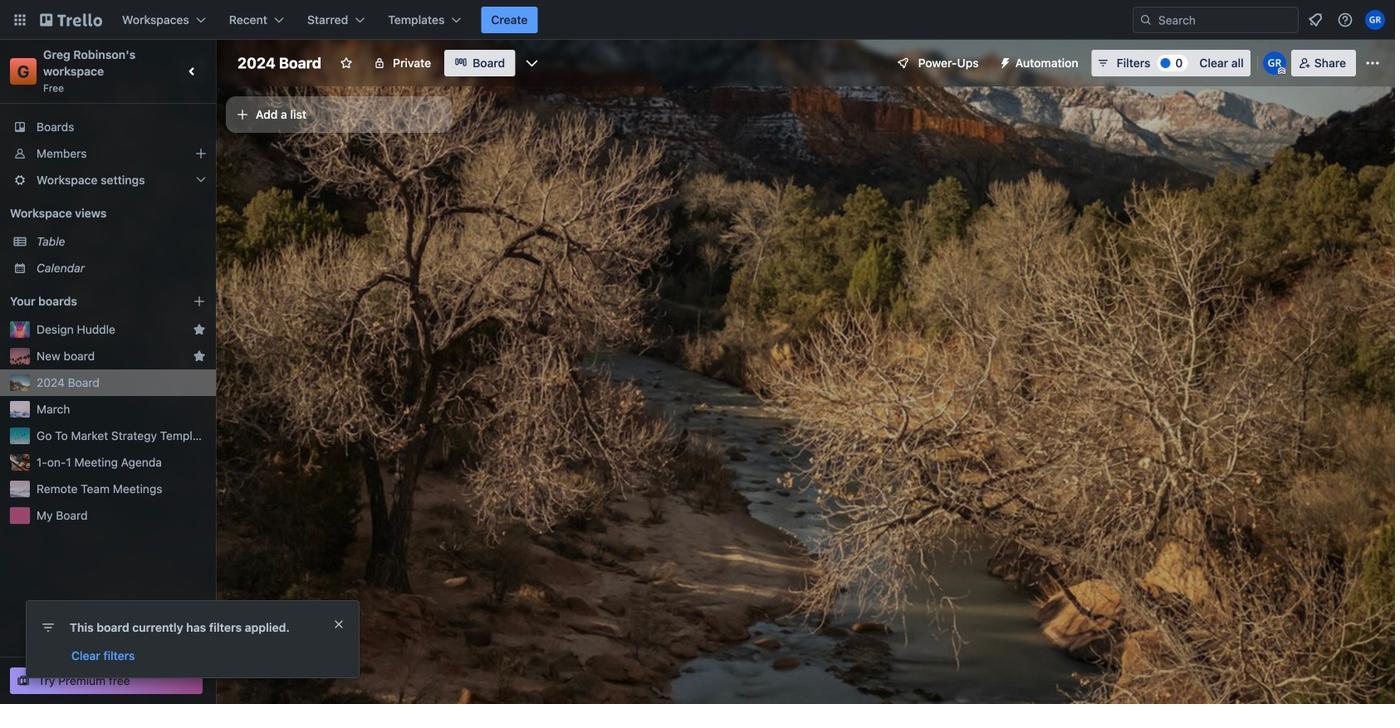 Task type: locate. For each thing, give the bounding box(es) containing it.
add board image
[[193, 295, 206, 308]]

1 starred icon image from the top
[[193, 323, 206, 336]]

0 horizontal spatial greg robinson (gregrobinson96) image
[[1263, 51, 1286, 75]]

greg robinson (gregrobinson96) image right open information menu image
[[1366, 10, 1385, 30]]

greg robinson (gregrobinson96) image down search field
[[1263, 51, 1286, 75]]

starred icon image
[[193, 323, 206, 336], [193, 350, 206, 363]]

search image
[[1140, 13, 1153, 27]]

1 vertical spatial starred icon image
[[193, 350, 206, 363]]

show menu image
[[1365, 55, 1381, 71]]

0 vertical spatial starred icon image
[[193, 323, 206, 336]]

open information menu image
[[1337, 12, 1354, 28]]

greg robinson (gregrobinson96) image
[[1366, 10, 1385, 30], [1263, 51, 1286, 75]]

0 notifications image
[[1306, 10, 1326, 30]]

alert
[[27, 601, 359, 678]]

customize views image
[[524, 55, 540, 71]]

sm image
[[992, 50, 1016, 73]]

1 horizontal spatial greg robinson (gregrobinson96) image
[[1366, 10, 1385, 30]]

1 vertical spatial greg robinson (gregrobinson96) image
[[1263, 51, 1286, 75]]



Task type: vqa. For each thing, say whether or not it's contained in the screenshot.
1st Click to unstar this board. It will be removed from your starred list. image from the bottom
no



Task type: describe. For each thing, give the bounding box(es) containing it.
your boards with 8 items element
[[10, 292, 168, 311]]

Search field
[[1153, 8, 1298, 32]]

primary element
[[0, 0, 1395, 40]]

back to home image
[[40, 7, 102, 33]]

workspace navigation collapse icon image
[[181, 60, 204, 83]]

0 vertical spatial greg robinson (gregrobinson96) image
[[1366, 10, 1385, 30]]

Board name text field
[[229, 50, 330, 76]]

star or unstar board image
[[340, 56, 353, 70]]

2 starred icon image from the top
[[193, 350, 206, 363]]

dismiss flag image
[[332, 618, 346, 631]]

this member is an admin of this board. image
[[1278, 67, 1286, 75]]



